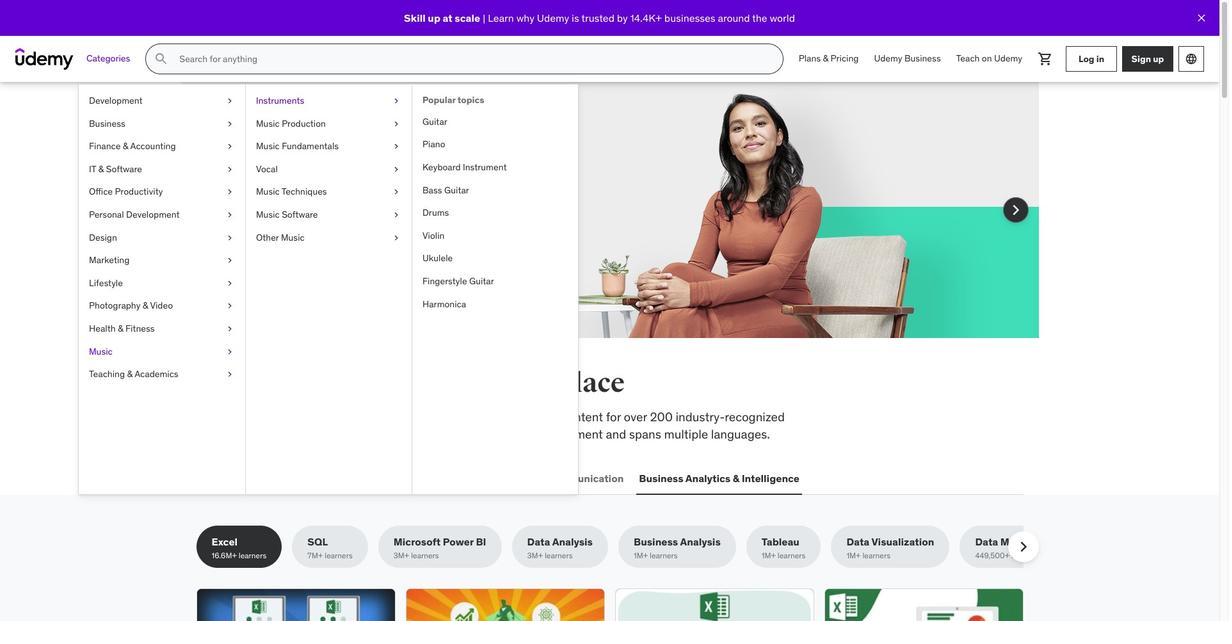 Task type: describe. For each thing, give the bounding box(es) containing it.
office
[[89, 186, 113, 198]]

analysis for data analysis
[[552, 536, 593, 548]]

log in link
[[1066, 46, 1118, 72]]

tableau 1m+ learners
[[762, 536, 806, 561]]

keyboard instrument
[[423, 161, 507, 173]]

topics
[[458, 94, 485, 106]]

xsmall image for music production
[[391, 118, 402, 130]]

professional
[[463, 426, 529, 442]]

xsmall image for vocal
[[391, 163, 402, 176]]

around
[[718, 11, 750, 24]]

xsmall image for photography & video
[[225, 300, 235, 313]]

learners inside data analysis 3m+ learners
[[545, 551, 573, 561]]

for inside "learning that gets you skills for your present (and your future). get started with us."
[[274, 170, 289, 185]]

& for accounting
[[123, 140, 128, 152]]

covering
[[196, 409, 245, 425]]

it & software
[[89, 163, 142, 175]]

instrument
[[463, 161, 507, 173]]

harmonica link
[[412, 293, 578, 316]]

other music link
[[246, 226, 412, 249]]

photography & video
[[89, 300, 173, 311]]

shopping cart with 0 items image
[[1038, 51, 1054, 67]]

place
[[558, 367, 625, 400]]

0 vertical spatial guitar
[[423, 116, 448, 127]]

0 horizontal spatial udemy
[[537, 11, 569, 24]]

skill
[[404, 11, 426, 24]]

learning
[[242, 138, 336, 165]]

2 horizontal spatial udemy
[[995, 53, 1023, 64]]

skill up at scale | learn why udemy is trusted by 14.4k+ businesses around the world
[[404, 11, 795, 24]]

business link
[[79, 112, 245, 135]]

catalog
[[294, 426, 334, 442]]

business for business analytics & intelligence
[[639, 472, 684, 485]]

music link
[[79, 340, 245, 363]]

fingerstyle guitar
[[423, 275, 494, 287]]

xsmall image for health & fitness
[[225, 323, 235, 335]]

photography
[[89, 300, 140, 311]]

music for music techniques
[[256, 186, 280, 198]]

teach
[[957, 53, 980, 64]]

business analytics & intelligence
[[639, 472, 800, 485]]

microsoft
[[394, 536, 441, 548]]

music software
[[256, 209, 318, 220]]

intelligence
[[742, 472, 800, 485]]

health & fitness link
[[79, 318, 245, 340]]

& inside business analytics & intelligence button
[[733, 472, 740, 485]]

music down music software
[[281, 232, 305, 243]]

3m+ inside microsoft power bi 3m+ learners
[[394, 551, 409, 561]]

14.4k+
[[631, 11, 662, 24]]

1 horizontal spatial software
[[282, 209, 318, 220]]

over
[[624, 409, 647, 425]]

vocal
[[256, 163, 278, 175]]

xsmall image for it & software
[[225, 163, 235, 176]]

office productivity
[[89, 186, 163, 198]]

personal development
[[89, 209, 180, 220]]

visualization
[[872, 536, 935, 548]]

teaching
[[89, 368, 125, 380]]

1 horizontal spatial the
[[753, 11, 768, 24]]

lifestyle link
[[79, 272, 245, 295]]

categories
[[86, 53, 130, 64]]

and
[[606, 426, 626, 442]]

other
[[256, 232, 279, 243]]

development
[[532, 426, 603, 442]]

guitar link
[[412, 111, 578, 133]]

& for software
[[98, 163, 104, 175]]

teach on udemy link
[[949, 44, 1031, 74]]

why
[[517, 11, 535, 24]]

1m+ for business analysis
[[634, 551, 648, 561]]

udemy business
[[875, 53, 941, 64]]

excel
[[212, 536, 238, 548]]

finance
[[89, 140, 121, 152]]

sign up
[[1132, 53, 1165, 64]]

popular topics
[[423, 94, 485, 106]]

tableau
[[762, 536, 800, 548]]

leadership
[[397, 472, 451, 485]]

1m+ inside tableau 1m+ learners
[[762, 551, 776, 561]]

recognized
[[725, 409, 785, 425]]

data for data modeling
[[976, 536, 999, 548]]

up for skill
[[428, 11, 441, 24]]

including
[[481, 409, 531, 425]]

xsmall image for music
[[225, 346, 235, 358]]

health
[[89, 323, 116, 334]]

rounded
[[414, 426, 460, 442]]

web development button
[[196, 463, 291, 494]]

teaching & academics link
[[79, 363, 245, 386]]

started
[[242, 187, 281, 202]]

at
[[443, 11, 453, 24]]

development link
[[79, 90, 245, 112]]

log in
[[1079, 53, 1105, 64]]

plans & pricing
[[799, 53, 859, 64]]

close image
[[1196, 12, 1209, 24]]

it & software link
[[79, 158, 245, 181]]

well-
[[388, 426, 414, 442]]

1 horizontal spatial udemy
[[875, 53, 903, 64]]

Search for anything text field
[[177, 48, 768, 70]]

bass guitar link
[[412, 179, 578, 202]]

marketing link
[[79, 249, 245, 272]]

1 vertical spatial the
[[239, 367, 280, 400]]

ukulele link
[[412, 247, 578, 270]]

harmonica
[[423, 298, 466, 310]]

& for video
[[143, 300, 148, 311]]

music production
[[256, 118, 326, 129]]

learning that gets you skills for your present (and your future). get started with us.
[[242, 138, 478, 202]]

xsmall image for music software
[[391, 209, 402, 221]]

guitar for fingerstyle
[[469, 275, 494, 287]]

data analysis 3m+ learners
[[527, 536, 593, 561]]

200
[[650, 409, 673, 425]]

you for skills
[[359, 367, 405, 400]]

learners inside the 'data modeling 449,500+ learners'
[[1012, 551, 1040, 561]]

power
[[443, 536, 474, 548]]

is
[[572, 11, 579, 24]]

xsmall image for marketing
[[225, 254, 235, 267]]

submit search image
[[154, 51, 169, 67]]

business for business
[[89, 118, 125, 129]]

xsmall image for business
[[225, 118, 235, 130]]

modeling
[[1001, 536, 1047, 548]]

design
[[89, 232, 117, 243]]

skills
[[242, 170, 271, 185]]

development for personal
[[126, 209, 180, 220]]



Task type: vqa. For each thing, say whether or not it's contained in the screenshot.


Task type: locate. For each thing, give the bounding box(es) containing it.
2 horizontal spatial 1m+
[[847, 551, 861, 561]]

by
[[617, 11, 628, 24]]

0 vertical spatial up
[[428, 11, 441, 24]]

next image for topic filters element
[[1014, 537, 1034, 557]]

1 3m+ from the left
[[394, 551, 409, 561]]

next image
[[1006, 200, 1026, 220], [1014, 537, 1034, 557]]

categories button
[[79, 44, 138, 74]]

music down skills
[[256, 186, 280, 198]]

instruments element
[[412, 85, 578, 494]]

carousel element
[[181, 82, 1039, 369]]

plans & pricing link
[[791, 44, 867, 74]]

2 data from the left
[[847, 536, 870, 548]]

academics
[[135, 368, 178, 380]]

skills inside covering critical workplace skills to technical topics, including prep content for over 200 industry-recognized certifications, our catalog supports well-rounded professional development and spans multiple languages.
[[346, 409, 373, 425]]

2 analysis from the left
[[680, 536, 721, 548]]

productivity
[[115, 186, 163, 198]]

skills up supports
[[346, 409, 373, 425]]

data for data visualization
[[847, 536, 870, 548]]

8 learners from the left
[[1012, 551, 1040, 561]]

& right 'health'
[[118, 323, 123, 334]]

0 horizontal spatial 1m+
[[634, 551, 648, 561]]

microsoft power bi 3m+ learners
[[394, 536, 486, 561]]

software
[[106, 163, 142, 175], [282, 209, 318, 220]]

plans
[[799, 53, 821, 64]]

accounting
[[130, 140, 176, 152]]

data for data analysis
[[527, 536, 550, 548]]

xsmall image
[[225, 95, 235, 107], [225, 163, 235, 176], [225, 186, 235, 199], [225, 209, 235, 221], [225, 254, 235, 267], [225, 277, 235, 290], [225, 346, 235, 358], [225, 368, 235, 381]]

music down instruments
[[256, 118, 280, 129]]

skills up workplace at bottom left
[[285, 367, 354, 400]]

0 horizontal spatial in
[[477, 367, 502, 400]]

in inside log in link
[[1097, 53, 1105, 64]]

lifestyle
[[89, 277, 123, 289]]

& inside the plans & pricing link
[[823, 53, 829, 64]]

3m+ inside data analysis 3m+ learners
[[527, 551, 543, 561]]

us.
[[310, 187, 326, 202]]

next image inside topic filters element
[[1014, 537, 1034, 557]]

fundamentals
[[282, 140, 339, 152]]

guitar
[[423, 116, 448, 127], [444, 184, 469, 196], [469, 275, 494, 287]]

up right sign
[[1154, 53, 1165, 64]]

xsmall image inside lifestyle 'link'
[[225, 277, 235, 290]]

development down the office productivity link
[[126, 209, 180, 220]]

business analysis 1m+ learners
[[634, 536, 721, 561]]

xsmall image inside finance & accounting link
[[225, 140, 235, 153]]

business for business analysis 1m+ learners
[[634, 536, 678, 548]]

1 vertical spatial software
[[282, 209, 318, 220]]

1 vertical spatial next image
[[1014, 537, 1034, 557]]

analysis inside data analysis 3m+ learners
[[552, 536, 593, 548]]

drums link
[[412, 202, 578, 225]]

xsmall image inside music fundamentals link
[[391, 140, 402, 153]]

1 horizontal spatial 3m+
[[527, 551, 543, 561]]

music techniques link
[[246, 181, 412, 204]]

& inside finance & accounting link
[[123, 140, 128, 152]]

xsmall image inside marketing link
[[225, 254, 235, 267]]

xsmall image for instruments
[[391, 95, 402, 107]]

xsmall image for lifestyle
[[225, 277, 235, 290]]

music down started
[[256, 209, 280, 220]]

leadership button
[[395, 463, 454, 494]]

music
[[256, 118, 280, 129], [256, 140, 280, 152], [256, 186, 280, 198], [256, 209, 280, 220], [281, 232, 305, 243], [89, 346, 113, 357]]

excel 16.6m+ learners
[[212, 536, 267, 561]]

teach on udemy
[[957, 53, 1023, 64]]

choose a language image
[[1185, 53, 1198, 65]]

your up techniques on the left of the page
[[292, 170, 315, 185]]

xsmall image inside 'music' link
[[225, 346, 235, 358]]

up for sign
[[1154, 53, 1165, 64]]

0 vertical spatial for
[[274, 170, 289, 185]]

1 horizontal spatial data
[[847, 536, 870, 548]]

data left visualization at the right bottom of the page
[[847, 536, 870, 548]]

music for music production
[[256, 118, 280, 129]]

analysis for business analysis
[[680, 536, 721, 548]]

& for pricing
[[823, 53, 829, 64]]

to
[[376, 409, 387, 425]]

3 data from the left
[[976, 536, 999, 548]]

software up office productivity
[[106, 163, 142, 175]]

music production link
[[246, 112, 412, 135]]

xsmall image inside design link
[[225, 232, 235, 244]]

3 learners from the left
[[411, 551, 439, 561]]

2 vertical spatial guitar
[[469, 275, 494, 287]]

web development
[[199, 472, 289, 485]]

scale
[[455, 11, 480, 24]]

world
[[770, 11, 795, 24]]

2 1m+ from the left
[[762, 551, 776, 561]]

1 horizontal spatial analysis
[[680, 536, 721, 548]]

7 xsmall image from the top
[[225, 346, 235, 358]]

analysis inside business analysis 1m+ learners
[[680, 536, 721, 548]]

0 horizontal spatial you
[[359, 367, 405, 400]]

2 3m+ from the left
[[527, 551, 543, 561]]

xsmall image for music techniques
[[391, 186, 402, 199]]

data inside the data visualization 1m+ learners
[[847, 536, 870, 548]]

development for web
[[223, 472, 289, 485]]

software down with at top left
[[282, 209, 318, 220]]

xsmall image for development
[[225, 95, 235, 107]]

bi
[[476, 536, 486, 548]]

1 horizontal spatial for
[[606, 409, 621, 425]]

all the skills you need in one place
[[196, 367, 625, 400]]

7 learners from the left
[[863, 551, 891, 561]]

the up critical
[[239, 367, 280, 400]]

development right web
[[223, 472, 289, 485]]

0 horizontal spatial for
[[274, 170, 289, 185]]

business inside business link
[[89, 118, 125, 129]]

1m+ inside business analysis 1m+ learners
[[634, 551, 648, 561]]

xsmall image inside "music production" link
[[391, 118, 402, 130]]

business inside business analytics & intelligence button
[[639, 472, 684, 485]]

prep
[[534, 409, 559, 425]]

1 horizontal spatial in
[[1097, 53, 1105, 64]]

data modeling 449,500+ learners
[[976, 536, 1047, 561]]

for up music techniques
[[274, 170, 289, 185]]

3m+
[[394, 551, 409, 561], [527, 551, 543, 561]]

trusted
[[582, 11, 615, 24]]

6 xsmall image from the top
[[225, 277, 235, 290]]

up left at
[[428, 11, 441, 24]]

spans
[[629, 426, 662, 442]]

on
[[982, 53, 992, 64]]

xsmall image for music fundamentals
[[391, 140, 402, 153]]

0 vertical spatial development
[[89, 95, 143, 106]]

5 learners from the left
[[650, 551, 678, 561]]

xsmall image inside the other music link
[[391, 232, 402, 244]]

& left the video
[[143, 300, 148, 311]]

& right the teaching
[[127, 368, 133, 380]]

xsmall image for finance & accounting
[[225, 140, 235, 153]]

development down categories dropdown button at top left
[[89, 95, 143, 106]]

xsmall image inside music techniques link
[[391, 186, 402, 199]]

0 vertical spatial the
[[753, 11, 768, 24]]

4 learners from the left
[[545, 551, 573, 561]]

you for gets
[[433, 138, 471, 165]]

for up the and
[[606, 409, 621, 425]]

xsmall image for other music
[[391, 232, 402, 244]]

5 xsmall image from the top
[[225, 254, 235, 267]]

1m+ for data visualization
[[847, 551, 861, 561]]

1 vertical spatial guitar
[[444, 184, 469, 196]]

piano link
[[412, 133, 578, 156]]

finance & accounting link
[[79, 135, 245, 158]]

xsmall image inside photography & video link
[[225, 300, 235, 313]]

1 vertical spatial skills
[[346, 409, 373, 425]]

0 horizontal spatial analysis
[[552, 536, 593, 548]]

xsmall image inside vocal link
[[391, 163, 402, 176]]

1 vertical spatial for
[[606, 409, 621, 425]]

1 horizontal spatial your
[[390, 170, 413, 185]]

xsmall image inside it & software link
[[225, 163, 235, 176]]

all
[[196, 367, 234, 400]]

learners inside sql 7m+ learners
[[325, 551, 353, 561]]

technical
[[390, 409, 439, 425]]

& inside it & software link
[[98, 163, 104, 175]]

0 vertical spatial software
[[106, 163, 142, 175]]

1 your from the left
[[292, 170, 315, 185]]

techniques
[[282, 186, 327, 198]]

analytics
[[686, 472, 731, 485]]

3 1m+ from the left
[[847, 551, 861, 561]]

4 xsmall image from the top
[[225, 209, 235, 221]]

need
[[410, 367, 472, 400]]

the left world
[[753, 11, 768, 24]]

with
[[284, 187, 307, 202]]

0 vertical spatial next image
[[1006, 200, 1026, 220]]

content
[[561, 409, 603, 425]]

communication
[[546, 472, 624, 485]]

xsmall image for teaching & academics
[[225, 368, 235, 381]]

learners inside microsoft power bi 3m+ learners
[[411, 551, 439, 561]]

1 horizontal spatial you
[[433, 138, 471, 165]]

development inside button
[[223, 472, 289, 485]]

sign
[[1132, 53, 1152, 64]]

you inside "learning that gets you skills for your present (and your future). get started with us."
[[433, 138, 471, 165]]

learners inside the data visualization 1m+ learners
[[863, 551, 891, 561]]

workplace
[[287, 409, 343, 425]]

keyboard instrument link
[[412, 156, 578, 179]]

xsmall image inside health & fitness link
[[225, 323, 235, 335]]

6 learners from the left
[[778, 551, 806, 561]]

3 xsmall image from the top
[[225, 186, 235, 199]]

guitar inside "link"
[[469, 275, 494, 287]]

0 horizontal spatial up
[[428, 11, 441, 24]]

covering critical workplace skills to technical topics, including prep content for over 200 industry-recognized certifications, our catalog supports well-rounded professional development and spans multiple languages.
[[196, 409, 785, 442]]

music for music fundamentals
[[256, 140, 280, 152]]

udemy business link
[[867, 44, 949, 74]]

web
[[199, 472, 221, 485]]

1 vertical spatial development
[[126, 209, 180, 220]]

instruments link
[[246, 90, 412, 112]]

learners inside business analysis 1m+ learners
[[650, 551, 678, 561]]

1 learners from the left
[[239, 551, 267, 561]]

udemy right "pricing"
[[875, 53, 903, 64]]

xsmall image for office productivity
[[225, 186, 235, 199]]

& for fitness
[[118, 323, 123, 334]]

0 horizontal spatial your
[[292, 170, 315, 185]]

1 analysis from the left
[[552, 536, 593, 548]]

udemy right on
[[995, 53, 1023, 64]]

topics,
[[442, 409, 478, 425]]

photography & video link
[[79, 295, 245, 318]]

data up 449,500+
[[976, 536, 999, 548]]

personal development link
[[79, 204, 245, 226]]

0 horizontal spatial data
[[527, 536, 550, 548]]

in up the including
[[477, 367, 502, 400]]

bass
[[423, 184, 442, 196]]

violin
[[423, 230, 445, 241]]

data right bi
[[527, 536, 550, 548]]

languages.
[[711, 426, 770, 442]]

2 vertical spatial development
[[223, 472, 289, 485]]

music software link
[[246, 204, 412, 226]]

next image inside carousel 'element'
[[1006, 200, 1026, 220]]

data inside the 'data modeling 449,500+ learners'
[[976, 536, 999, 548]]

businesses
[[665, 11, 716, 24]]

xsmall image inside the music software link
[[391, 209, 402, 221]]

0 vertical spatial in
[[1097, 53, 1105, 64]]

business inside business analysis 1m+ learners
[[634, 536, 678, 548]]

other music
[[256, 232, 305, 243]]

in right log
[[1097, 53, 1105, 64]]

0 vertical spatial skills
[[285, 367, 354, 400]]

music for music software
[[256, 209, 280, 220]]

1 vertical spatial in
[[477, 367, 502, 400]]

0 horizontal spatial 3m+
[[394, 551, 409, 561]]

popular
[[423, 94, 456, 106]]

xsmall image inside instruments link
[[391, 95, 402, 107]]

1 horizontal spatial 1m+
[[762, 551, 776, 561]]

guitar down keyboard instrument
[[444, 184, 469, 196]]

xsmall image for personal development
[[225, 209, 235, 221]]

1 horizontal spatial up
[[1154, 53, 1165, 64]]

gets
[[387, 138, 429, 165]]

7m+
[[308, 551, 323, 561]]

learners inside tableau 1m+ learners
[[778, 551, 806, 561]]

1 1m+ from the left
[[634, 551, 648, 561]]

sign up link
[[1123, 46, 1174, 72]]

& inside 'teaching & academics' link
[[127, 368, 133, 380]]

production
[[282, 118, 326, 129]]

video
[[150, 300, 173, 311]]

business analytics & intelligence button
[[637, 463, 802, 494]]

you up to
[[359, 367, 405, 400]]

critical
[[248, 409, 284, 425]]

music techniques
[[256, 186, 327, 198]]

piano
[[423, 139, 445, 150]]

topic filters element
[[196, 526, 1062, 568]]

0 horizontal spatial the
[[239, 367, 280, 400]]

& right "analytics"
[[733, 472, 740, 485]]

keyboard
[[423, 161, 461, 173]]

the
[[753, 11, 768, 24], [239, 367, 280, 400]]

& right finance
[[123, 140, 128, 152]]

2 xsmall image from the top
[[225, 163, 235, 176]]

& for academics
[[127, 368, 133, 380]]

you up the get
[[433, 138, 471, 165]]

guitar for bass
[[444, 184, 469, 196]]

1 vertical spatial you
[[359, 367, 405, 400]]

data inside data analysis 3m+ learners
[[527, 536, 550, 548]]

xsmall image for design
[[225, 232, 235, 244]]

xsmall image
[[391, 95, 402, 107], [225, 118, 235, 130], [391, 118, 402, 130], [225, 140, 235, 153], [391, 140, 402, 153], [391, 163, 402, 176], [391, 186, 402, 199], [391, 209, 402, 221], [225, 232, 235, 244], [391, 232, 402, 244], [225, 300, 235, 313], [225, 323, 235, 335]]

guitar down ukulele link
[[469, 275, 494, 287]]

0 horizontal spatial software
[[106, 163, 142, 175]]

xsmall image inside 'teaching & academics' link
[[225, 368, 235, 381]]

& inside health & fitness link
[[118, 323, 123, 334]]

for inside covering critical workplace skills to technical topics, including prep content for over 200 industry-recognized certifications, our catalog supports well-rounded professional development and spans multiple languages.
[[606, 409, 621, 425]]

2 learners from the left
[[325, 551, 353, 561]]

music up vocal
[[256, 140, 280, 152]]

supports
[[337, 426, 385, 442]]

xsmall image inside the development link
[[225, 95, 235, 107]]

& right plans
[[823, 53, 829, 64]]

guitar down popular
[[423, 116, 448, 127]]

1 data from the left
[[527, 536, 550, 548]]

music down 'health'
[[89, 346, 113, 357]]

0 vertical spatial you
[[433, 138, 471, 165]]

2 horizontal spatial data
[[976, 536, 999, 548]]

1m+ inside the data visualization 1m+ learners
[[847, 551, 861, 561]]

learners inside excel 16.6m+ learners
[[239, 551, 267, 561]]

1 vertical spatial up
[[1154, 53, 1165, 64]]

xsmall image inside the office productivity link
[[225, 186, 235, 199]]

next image for carousel 'element'
[[1006, 200, 1026, 220]]

xsmall image inside personal development link
[[225, 209, 235, 221]]

& inside photography & video link
[[143, 300, 148, 311]]

future).
[[416, 170, 455, 185]]

for
[[274, 170, 289, 185], [606, 409, 621, 425]]

industry-
[[676, 409, 725, 425]]

data
[[527, 536, 550, 548], [847, 536, 870, 548], [976, 536, 999, 548]]

xsmall image inside business link
[[225, 118, 235, 130]]

1 xsmall image from the top
[[225, 95, 235, 107]]

udemy image
[[15, 48, 74, 70]]

& right "it"
[[98, 163, 104, 175]]

business inside udemy business link
[[905, 53, 941, 64]]

sql
[[308, 536, 328, 548]]

2 your from the left
[[390, 170, 413, 185]]

udemy left is
[[537, 11, 569, 24]]

8 xsmall image from the top
[[225, 368, 235, 381]]

fitness
[[125, 323, 155, 334]]

your right (and at the top left
[[390, 170, 413, 185]]



